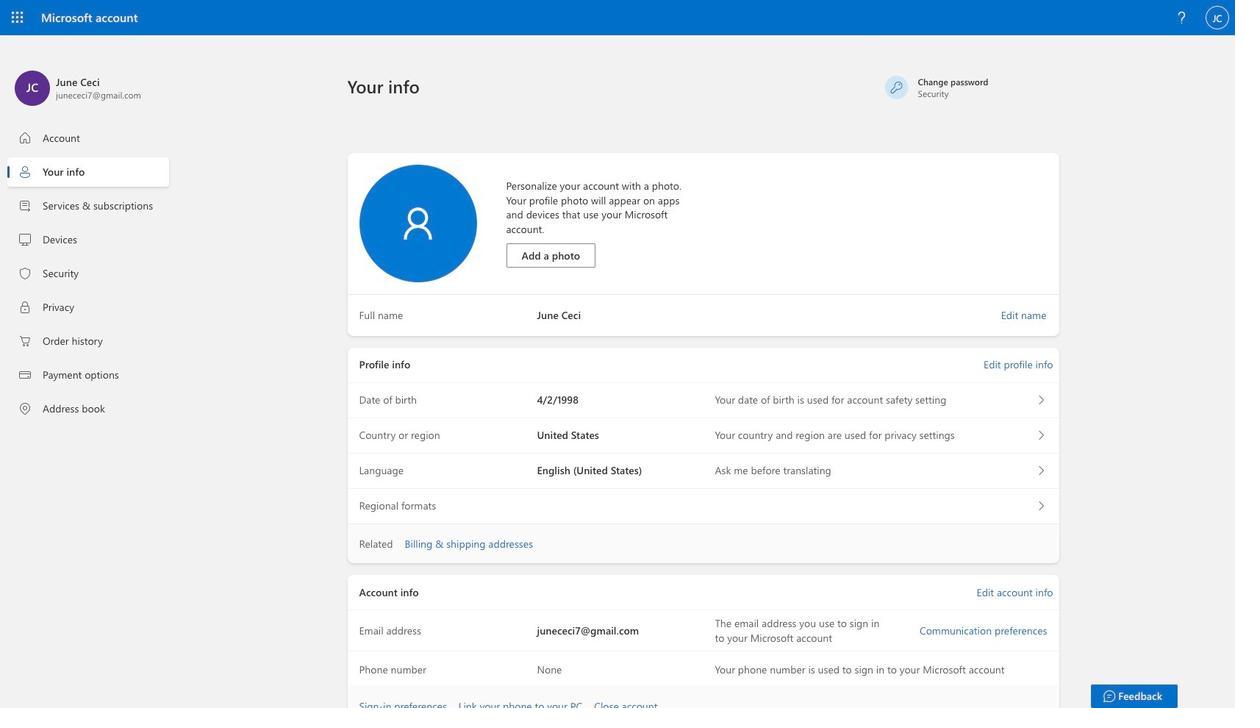 Task type: vqa. For each thing, say whether or not it's contained in the screenshot.
JC IMAGE in the top right of the page
yes



Task type: locate. For each thing, give the bounding box(es) containing it.
jc image
[[1206, 6, 1230, 29]]

banner
[[0, 0, 1236, 38]]

group
[[7, 71, 191, 424]]



